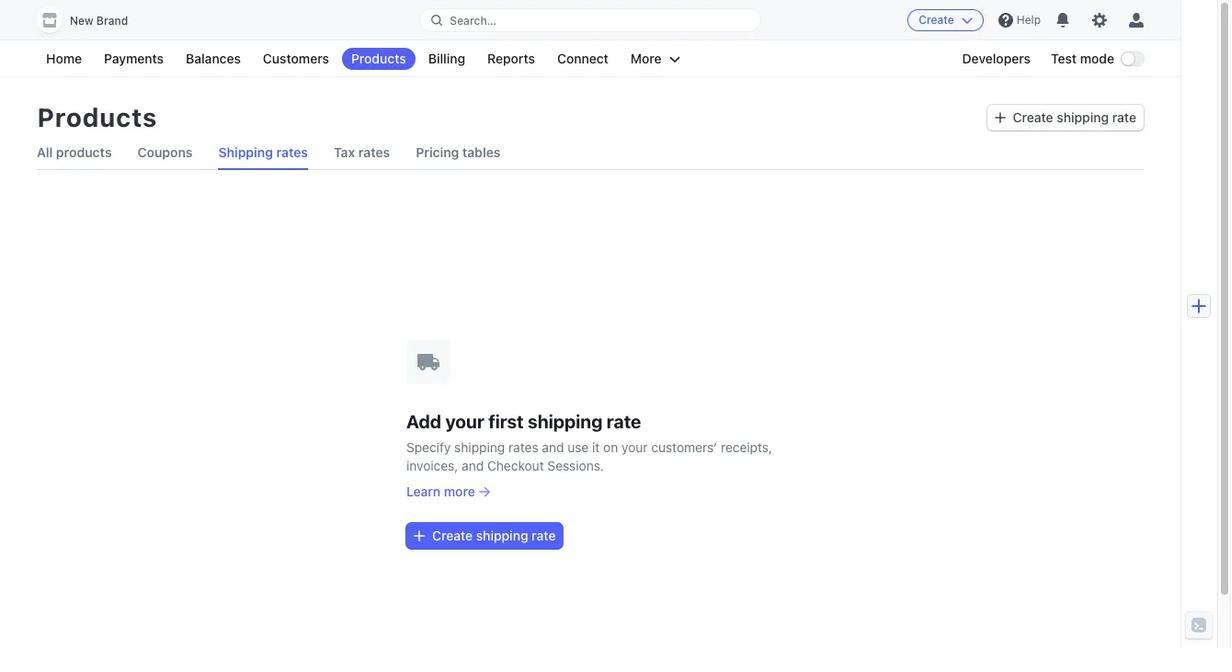 Task type: locate. For each thing, give the bounding box(es) containing it.
svg image for bottom create shipping rate button
[[414, 530, 425, 541]]

create inside button
[[919, 13, 954, 27]]

0 horizontal spatial svg image
[[414, 530, 425, 541]]

1 horizontal spatial create shipping rate
[[1013, 109, 1137, 125]]

help
[[1017, 13, 1041, 27]]

rate down mode
[[1112, 109, 1137, 125]]

specify shipping rates and use it on your customers' receipts, invoices, and checkout sessions.
[[406, 439, 773, 473]]

and up more
[[462, 458, 484, 473]]

products up products
[[37, 102, 157, 132]]

rates
[[276, 144, 308, 160], [358, 144, 390, 160], [509, 439, 539, 455]]

create down more
[[432, 527, 473, 543]]

balances link
[[177, 48, 250, 70]]

add
[[406, 411, 442, 432]]

create shipping rate
[[1013, 109, 1137, 125], [432, 527, 556, 543]]

products
[[351, 51, 406, 66], [37, 102, 157, 132]]

1 horizontal spatial create
[[919, 13, 954, 27]]

create
[[919, 13, 954, 27], [1013, 109, 1054, 125], [432, 527, 473, 543]]

1 vertical spatial svg image
[[414, 530, 425, 541]]

create shipping rate down more
[[432, 527, 556, 543]]

1 vertical spatial rate
[[607, 411, 641, 432]]

1 horizontal spatial products
[[351, 51, 406, 66]]

1 vertical spatial products
[[37, 102, 157, 132]]

specify
[[406, 439, 451, 455]]

pricing tables link
[[416, 136, 501, 169]]

rates right the shipping
[[276, 144, 308, 160]]

2 horizontal spatial create
[[1013, 109, 1054, 125]]

0 vertical spatial svg image
[[995, 112, 1006, 123]]

learn more
[[406, 483, 475, 499]]

new
[[70, 14, 93, 28]]

0 vertical spatial and
[[542, 439, 564, 455]]

0 vertical spatial create shipping rate
[[1013, 109, 1137, 125]]

tax rates link
[[334, 136, 390, 169]]

receipts,
[[721, 439, 773, 455]]

2 vertical spatial rate
[[532, 527, 556, 543]]

pricing
[[416, 144, 459, 160]]

checkout
[[487, 458, 544, 473]]

1 horizontal spatial create shipping rate button
[[987, 105, 1144, 131]]

1 horizontal spatial your
[[622, 439, 648, 455]]

create up 'developers' link
[[919, 13, 954, 27]]

0 vertical spatial products
[[351, 51, 406, 66]]

svg image down 'developers' link
[[995, 112, 1006, 123]]

1 horizontal spatial svg image
[[995, 112, 1006, 123]]

shipping
[[1057, 109, 1109, 125], [528, 411, 603, 432], [454, 439, 505, 455], [476, 527, 528, 543]]

tables
[[462, 144, 501, 160]]

0 vertical spatial create
[[919, 13, 954, 27]]

0 horizontal spatial create
[[432, 527, 473, 543]]

reports
[[487, 51, 535, 66]]

svg image down the learn
[[414, 530, 425, 541]]

1 vertical spatial create shipping rate button
[[406, 523, 563, 549]]

0 horizontal spatial products
[[37, 102, 157, 132]]

create shipping rate for top create shipping rate button
[[1013, 109, 1137, 125]]

reports link
[[478, 48, 544, 70]]

2 vertical spatial create
[[432, 527, 473, 543]]

rate down learn more link
[[532, 527, 556, 543]]

2 horizontal spatial rate
[[1112, 109, 1137, 125]]

0 vertical spatial your
[[446, 411, 484, 432]]

and
[[542, 439, 564, 455], [462, 458, 484, 473]]

mode
[[1080, 51, 1115, 66]]

shipping down checkout
[[476, 527, 528, 543]]

your
[[446, 411, 484, 432], [622, 439, 648, 455]]

tab list
[[37, 136, 1144, 170]]

customers'
[[651, 439, 717, 455]]

shipping inside 'specify shipping rates and use it on your customers' receipts, invoices, and checkout sessions.'
[[454, 439, 505, 455]]

1 vertical spatial create
[[1013, 109, 1054, 125]]

create shipping rate down test mode
[[1013, 109, 1137, 125]]

and left use
[[542, 439, 564, 455]]

learn more link
[[406, 482, 774, 501]]

rates up checkout
[[509, 439, 539, 455]]

billing link
[[419, 48, 475, 70]]

create shipping rate button down more
[[406, 523, 563, 549]]

products left billing
[[351, 51, 406, 66]]

customers link
[[254, 48, 338, 70]]

create down the test
[[1013, 109, 1054, 125]]

create shipping rate button
[[987, 105, 1144, 131], [406, 523, 563, 549]]

new brand
[[70, 14, 128, 28]]

2 horizontal spatial rates
[[509, 439, 539, 455]]

1 horizontal spatial rates
[[358, 144, 390, 160]]

billing
[[428, 51, 465, 66]]

it
[[592, 439, 600, 455]]

products link
[[342, 48, 415, 70]]

home
[[46, 51, 82, 66]]

coupons link
[[138, 136, 193, 169]]

home link
[[37, 48, 91, 70]]

rates right "tax"
[[358, 144, 390, 160]]

your right the add
[[446, 411, 484, 432]]

more button
[[622, 48, 689, 70]]

customers
[[263, 51, 329, 66]]

shipping down first
[[454, 439, 505, 455]]

0 horizontal spatial create shipping rate button
[[406, 523, 563, 549]]

your right on
[[622, 439, 648, 455]]

pricing tables
[[416, 144, 501, 160]]

rate
[[1112, 109, 1137, 125], [607, 411, 641, 432], [532, 527, 556, 543]]

0 horizontal spatial create shipping rate
[[432, 527, 556, 543]]

0 horizontal spatial rates
[[276, 144, 308, 160]]

1 vertical spatial and
[[462, 458, 484, 473]]

0 horizontal spatial your
[[446, 411, 484, 432]]

1 vertical spatial your
[[622, 439, 648, 455]]

0 vertical spatial rate
[[1112, 109, 1137, 125]]

developers
[[962, 51, 1031, 66]]

brand
[[96, 14, 128, 28]]

search…
[[450, 13, 497, 27]]

1 vertical spatial create shipping rate
[[432, 527, 556, 543]]

rate up on
[[607, 411, 641, 432]]

create shipping rate button down the test
[[987, 105, 1144, 131]]

Search… search field
[[421, 9, 760, 32]]

svg image
[[995, 112, 1006, 123], [414, 530, 425, 541]]



Task type: vqa. For each thing, say whether or not it's contained in the screenshot.
the right your
yes



Task type: describe. For each thing, give the bounding box(es) containing it.
all
[[37, 144, 53, 160]]

all products link
[[37, 136, 112, 169]]

shipping
[[218, 144, 273, 160]]

svg image for top create shipping rate button
[[995, 112, 1006, 123]]

add your first shipping rate
[[406, 411, 641, 432]]

1 horizontal spatial and
[[542, 439, 564, 455]]

more
[[631, 51, 662, 66]]

rates inside 'specify shipping rates and use it on your customers' receipts, invoices, and checkout sessions.'
[[509, 439, 539, 455]]

first
[[489, 411, 524, 432]]

rates for tax rates
[[358, 144, 390, 160]]

invoices,
[[406, 458, 458, 473]]

shipping rates link
[[218, 136, 308, 169]]

Search… text field
[[421, 9, 760, 32]]

payments link
[[95, 48, 173, 70]]

help button
[[991, 6, 1048, 35]]

your inside 'specify shipping rates and use it on your customers' receipts, invoices, and checkout sessions.'
[[622, 439, 648, 455]]

all products
[[37, 144, 112, 160]]

tax rates
[[334, 144, 390, 160]]

create shipping rate for bottom create shipping rate button
[[432, 527, 556, 543]]

shipping down test mode
[[1057, 109, 1109, 125]]

shipping rates
[[218, 144, 308, 160]]

create button
[[908, 9, 984, 31]]

developers link
[[953, 48, 1040, 70]]

payments
[[104, 51, 164, 66]]

sessions.
[[548, 458, 604, 473]]

tax
[[334, 144, 355, 160]]

0 vertical spatial create shipping rate button
[[987, 105, 1144, 131]]

connect link
[[548, 48, 618, 70]]

create for top create shipping rate button
[[1013, 109, 1054, 125]]

on
[[603, 439, 618, 455]]

0 horizontal spatial and
[[462, 458, 484, 473]]

test
[[1051, 51, 1077, 66]]

tab list containing all products
[[37, 136, 1144, 170]]

create for bottom create shipping rate button
[[432, 527, 473, 543]]

shipping up use
[[528, 411, 603, 432]]

rates for shipping rates
[[276, 144, 308, 160]]

more
[[444, 483, 475, 499]]

new brand button
[[37, 7, 146, 33]]

balances
[[186, 51, 241, 66]]

use
[[568, 439, 589, 455]]

connect
[[557, 51, 609, 66]]

coupons
[[138, 144, 193, 160]]

test mode
[[1051, 51, 1115, 66]]

products
[[56, 144, 112, 160]]

learn
[[406, 483, 441, 499]]

0 horizontal spatial rate
[[532, 527, 556, 543]]

1 horizontal spatial rate
[[607, 411, 641, 432]]



